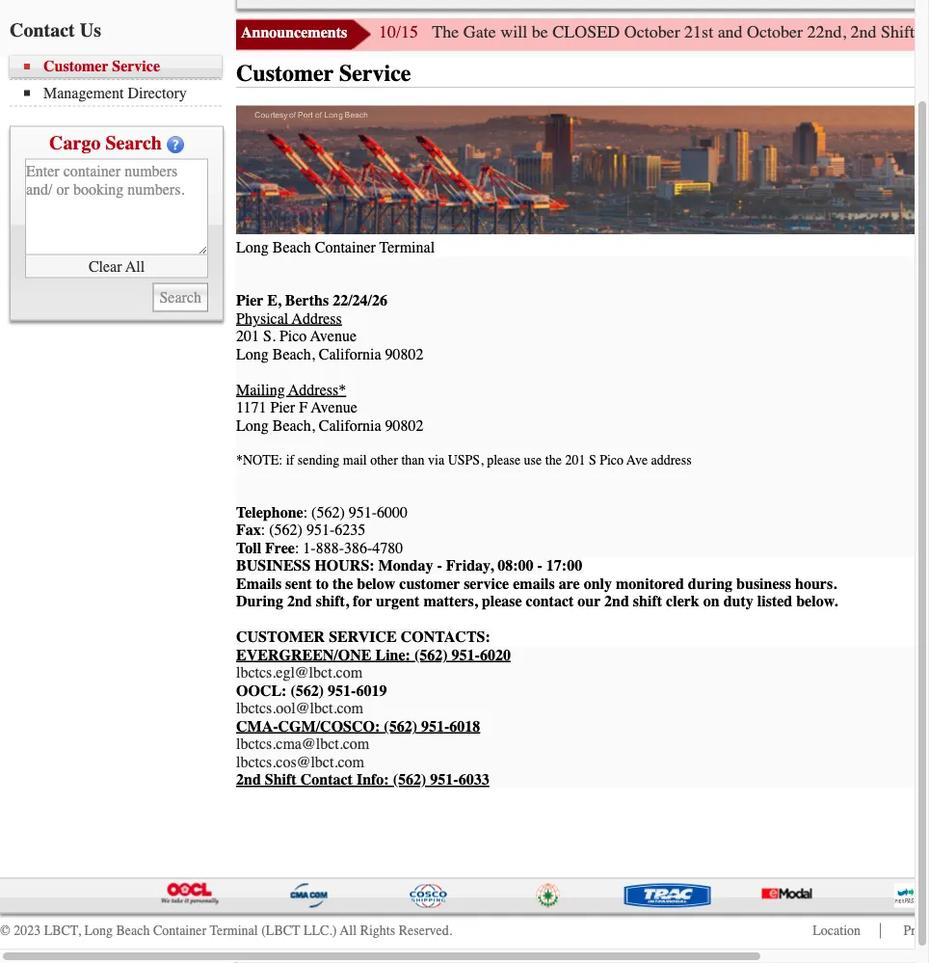 Task type: vqa. For each thing, say whether or not it's contained in the screenshot.
The 6000
yes



Task type: locate. For each thing, give the bounding box(es) containing it.
1 horizontal spatial pier
[[270, 399, 295, 417]]

the right to
[[333, 575, 353, 593]]

(lbct
[[261, 924, 300, 939]]

1 vertical spatial california
[[319, 417, 381, 435]]

october right and
[[747, 23, 803, 42]]

1 horizontal spatial :
[[295, 539, 299, 557]]

2nd left shift
[[236, 771, 261, 789]]

be
[[532, 23, 548, 42]]

0 vertical spatial please
[[487, 453, 521, 468]]

​​​​​​​​​​​​​​​​​​​​​​​​​​​​​​​​​​​long beach container terminal
[[236, 239, 435, 257]]

emails are
[[513, 575, 580, 593]]

the right use
[[545, 453, 562, 468]]

pico right 's.' at the top left
[[279, 328, 307, 346]]

fax
[[236, 522, 261, 539]]

lbctcs.egl@lbct.com link
[[236, 664, 363, 682]]

1 vertical spatial container
[[153, 924, 206, 939]]

1 horizontal spatial all
[[340, 924, 357, 939]]

service down the 10/15
[[339, 61, 411, 87]]

2 california from the top
[[319, 417, 381, 435]]

please left use
[[487, 453, 521, 468]]

2 october from the left
[[747, 23, 803, 42]]

0 horizontal spatial customer
[[43, 58, 108, 76]]

california up mail
[[319, 417, 381, 435]]

1 horizontal spatial -
[[537, 557, 543, 575]]

f
[[299, 399, 308, 417]]

for
[[353, 593, 372, 611]]

search
[[105, 132, 162, 154]]

than
[[401, 453, 425, 468]]

pier left e, at the left
[[236, 292, 263, 310]]

beach, inside "mailing address* 1171 pier f avenue long beach, california 90802​"
[[273, 417, 315, 435]]

customer inside customer service management directory
[[43, 58, 108, 76]]

mailing
[[236, 381, 285, 399]]

©
[[0, 924, 10, 939]]

1 vertical spatial pico
[[600, 453, 624, 468]]

4780
[[372, 539, 403, 557]]

(562) right "info:"
[[393, 771, 426, 789]]

address
[[651, 453, 692, 468]]

customer service management directory
[[43, 58, 187, 102]]

1 vertical spatial avenue
[[311, 399, 357, 417]]

california inside the pier e, berths 22/24/26 physical address 201 s. pico avenue long beach, california 90802
[[319, 346, 381, 364]]

long up mailing
[[236, 346, 269, 364]]

menu bar
[[236, 0, 929, 10], [10, 56, 231, 107]]

0 vertical spatial pico
[[279, 328, 307, 346]]

2023
[[14, 924, 41, 939]]

clear all button
[[25, 255, 208, 279]]

oocl:
[[236, 682, 287, 700]]

to
[[316, 575, 329, 593]]

0 horizontal spatial service
[[112, 58, 160, 76]]

6000
[[377, 504, 408, 522]]

(562) down 6019
[[384, 718, 417, 736]]

6019
[[356, 682, 387, 700]]

will
[[500, 23, 527, 42]]

service for customer service
[[339, 61, 411, 87]]

1 horizontal spatial pico
[[600, 453, 624, 468]]

-
[[437, 557, 442, 575], [537, 557, 543, 575]]

please down 08:00
[[482, 593, 522, 611]]

reserved.
[[399, 924, 452, 939]]

1 vertical spatial the
[[333, 575, 353, 593]]

© 2023 lbct, long beach container terminal (lbct llc.) all rights reserved.
[[0, 924, 452, 939]]

lbctcs.ool@lbct.com link
[[236, 700, 363, 718]]

priva
[[904, 924, 929, 939]]

beach,
[[273, 346, 315, 364], [273, 417, 315, 435]]

container
[[315, 239, 376, 257], [153, 924, 206, 939]]

201 left s
[[565, 453, 586, 468]]

1 horizontal spatial terminal
[[380, 239, 435, 257]]

2nd left to
[[287, 593, 312, 611]]

service inside customer service management directory
[[112, 58, 160, 76]]

pier left f
[[270, 399, 295, 417]]

beach right ​​​​​​​​​​​​​​​​​​​​​​​​​​​​​​​​​​​long at the top
[[273, 239, 311, 257]]

llc.)
[[304, 924, 337, 939]]

0 horizontal spatial all
[[125, 258, 145, 275]]

1 beach, from the top
[[273, 346, 315, 364]]

on
[[703, 593, 720, 611]]

customer
[[236, 629, 325, 646]]

1 vertical spatial long
[[236, 417, 269, 435]]

service up management directory link
[[112, 58, 160, 76]]

0 vertical spatial all
[[125, 258, 145, 275]]

clear all
[[89, 258, 145, 275]]

201 left 's.' at the top left
[[236, 328, 259, 346]]

0 horizontal spatial october
[[624, 23, 680, 42]]

if
[[286, 453, 294, 468]]

6018
[[450, 718, 480, 736]]

urgent
[[376, 593, 420, 611]]

0 horizontal spatial :
[[261, 522, 265, 539]]

pico
[[279, 328, 307, 346], [600, 453, 624, 468]]

1 vertical spatial all
[[340, 924, 357, 939]]

beach
[[273, 239, 311, 257], [116, 924, 150, 939]]

customer for customer service
[[236, 61, 334, 87]]

1 vertical spatial terminal
[[210, 924, 258, 939]]

shift
[[265, 771, 297, 789]]

2 beach, from the top
[[273, 417, 315, 435]]

1 vertical spatial menu bar
[[10, 56, 231, 107]]

0 horizontal spatial menu bar
[[10, 56, 231, 107]]

0 vertical spatial container
[[315, 239, 376, 257]]

customer service link
[[24, 58, 222, 76]]

(562) left 1-
[[269, 522, 303, 539]]

avenue right f
[[311, 399, 357, 417]]

customer up management
[[43, 58, 108, 76]]

contact
[[526, 593, 574, 611]]

0 horizontal spatial 201
[[236, 328, 259, 346]]

customer
[[43, 58, 108, 76], [236, 61, 334, 87]]

only
[[584, 575, 612, 593]]

lbctcs.cos@lbct.com link
[[236, 753, 364, 771]]

customer service contacts: evergreen/one line: (562) 951-6020 lbctcs.egl@lbct.com oocl: (562) 951-6019 lbctcs.ool@lbct.com cma-cgm/cosco: (562) 951-6018 lbctcs.cma@lbct.com lbctcs.cos@lbct.com 2nd shift contact info: (562) 951-6033​​
[[236, 629, 511, 789]]

avenue inside the pier e, berths 22/24/26 physical address 201 s. pico avenue long beach, california 90802
[[310, 328, 357, 346]]

1 horizontal spatial menu bar
[[236, 0, 929, 10]]

all right clear
[[125, 258, 145, 275]]

1-
[[303, 539, 316, 557]]

october left the 21st
[[624, 23, 680, 42]]

10/15 the gate will be closed october 21st and october 22nd, 2nd shift. p
[[379, 23, 929, 42]]

1 horizontal spatial container
[[315, 239, 376, 257]]

us
[[80, 19, 101, 41]]

menu bar containing customer service
[[10, 56, 231, 107]]

rights
[[360, 924, 395, 939]]

1 horizontal spatial customer
[[236, 61, 334, 87]]

lbctcs.cma@lbct.com
[[236, 736, 369, 753]]

california up address*
[[319, 346, 381, 364]]

0 horizontal spatial pico
[[279, 328, 307, 346]]

contact
[[10, 19, 75, 41], [300, 771, 353, 789]]

1 horizontal spatial october
[[747, 23, 803, 42]]

386-
[[344, 539, 372, 557]]

0 horizontal spatial -
[[437, 557, 442, 575]]

avenue
[[310, 328, 357, 346], [311, 399, 357, 417]]

0 vertical spatial long
[[236, 346, 269, 364]]

beach right the lbct, on the bottom
[[116, 924, 150, 939]]

1 vertical spatial pier
[[270, 399, 295, 417]]

cma-
[[236, 718, 278, 736]]

address*
[[288, 381, 346, 399]]

- left the 17:00
[[537, 557, 543, 575]]

1 vertical spatial please
[[482, 593, 522, 611]]

location link
[[813, 924, 861, 939]]

terminal up '22/24/26'
[[380, 239, 435, 257]]

lbctcs.egl@lbct.com
[[236, 664, 363, 682]]

pico right s
[[600, 453, 624, 468]]

avenue down berths
[[310, 328, 357, 346]]

1 horizontal spatial the
[[545, 453, 562, 468]]

0 vertical spatial terminal
[[380, 239, 435, 257]]

beach, up if at the left top of page
[[273, 417, 315, 435]]

info:
[[357, 771, 389, 789]]

terminal left (lbct
[[210, 924, 258, 939]]

customer down "announcements"
[[236, 61, 334, 87]]

1 horizontal spatial 201
[[565, 453, 586, 468]]

october
[[624, 23, 680, 42], [747, 23, 803, 42]]

0 vertical spatial beach,
[[273, 346, 315, 364]]

e,
[[267, 292, 281, 310]]

use
[[524, 453, 542, 468]]

2nd right our
[[604, 593, 629, 611]]

contact left 'us'
[[10, 19, 75, 41]]

pier
[[236, 292, 263, 310], [270, 399, 295, 417]]

physical
[[236, 310, 288, 328]]

emails
[[236, 575, 282, 593]]

sent
[[285, 575, 312, 593]]

clerk
[[666, 593, 700, 611]]

service
[[112, 58, 160, 76], [339, 61, 411, 87]]

1 horizontal spatial contact
[[300, 771, 353, 789]]

terminal
[[380, 239, 435, 257], [210, 924, 258, 939]]

0 vertical spatial 201
[[236, 328, 259, 346]]

directory
[[128, 84, 187, 102]]

contact down lbctcs.cma@lbct.com at the bottom left of the page
[[300, 771, 353, 789]]

0 horizontal spatial pier
[[236, 292, 263, 310]]

0 horizontal spatial container
[[153, 924, 206, 939]]

1 vertical spatial beach,
[[273, 417, 315, 435]]

None submit
[[153, 283, 208, 312]]

hours. ​
[[795, 575, 841, 593]]

contact inside the customer service contacts: evergreen/one line: (562) 951-6020 lbctcs.egl@lbct.com oocl: (562) 951-6019 lbctcs.ool@lbct.com cma-cgm/cosco: (562) 951-6018 lbctcs.cma@lbct.com lbctcs.cos@lbct.com 2nd shift contact info: (562) 951-6033​​
[[300, 771, 353, 789]]

beach, inside the pier e, berths 22/24/26 physical address 201 s. pico avenue long beach, california 90802
[[273, 346, 315, 364]]

- left friday,
[[437, 557, 442, 575]]

telephone
[[236, 504, 303, 522]]

0 horizontal spatial the
[[333, 575, 353, 593]]

1 horizontal spatial beach
[[273, 239, 311, 257]]

0 vertical spatial beach
[[273, 239, 311, 257]]

0 horizontal spatial contact
[[10, 19, 75, 41]]

all right llc.)
[[340, 924, 357, 939]]

cargo search
[[49, 132, 162, 154]]

1 horizontal spatial service
[[339, 61, 411, 87]]

Enter container numbers and/ or booking numbers.  text field
[[25, 159, 208, 255]]

contact us
[[10, 19, 101, 41]]

the inside telephone : (562) 951-6000 fax : (562) 951-6235 toll free : 1-888-386-4780 business hours: monday - friday, 08:00 - 17:00 emails sent to the below customer service emails are only monitored during business hours. ​ ​during 2nd shift, for urgent matters, please contact our 2nd shift clerk on duty listed below.
[[333, 575, 353, 593]]

6020
[[480, 646, 511, 664]]

the
[[545, 453, 562, 468], [333, 575, 353, 593]]

mail
[[343, 453, 367, 468]]

(562) right line:
[[414, 646, 448, 664]]

long up *note:
[[236, 417, 269, 435]]

evergreen/one
[[236, 646, 372, 664]]

0 vertical spatial pier
[[236, 292, 263, 310]]

1 vertical spatial contact
[[300, 771, 353, 789]]

long right the lbct, on the bottom
[[84, 924, 113, 939]]

1 california from the top
[[319, 346, 381, 364]]

0 vertical spatial avenue
[[310, 328, 357, 346]]

pico inside the pier e, berths 22/24/26 physical address 201 s. pico avenue long beach, california 90802
[[279, 328, 307, 346]]

1 vertical spatial beach
[[116, 924, 150, 939]]

beach, down address
[[273, 346, 315, 364]]

0 vertical spatial california
[[319, 346, 381, 364]]

0 vertical spatial contact
[[10, 19, 75, 41]]



Task type: describe. For each thing, give the bounding box(es) containing it.
2nd left shift.
[[851, 23, 877, 42]]

contacts:
[[401, 629, 490, 646]]

management directory link
[[24, 84, 222, 102]]

our
[[578, 593, 601, 611]]

monitored
[[616, 575, 684, 593]]

other
[[370, 453, 398, 468]]

customer
[[399, 575, 460, 593]]

22/24/26
[[333, 292, 388, 310]]

service
[[464, 575, 509, 593]]

s.
[[263, 328, 276, 346]]

during
[[688, 575, 733, 593]]

201 inside the pier e, berths 22/24/26 physical address 201 s. pico avenue long beach, california 90802
[[236, 328, 259, 346]]

0 horizontal spatial terminal
[[210, 924, 258, 939]]

location
[[813, 924, 861, 939]]

s
[[589, 453, 596, 468]]

90802​
[[385, 417, 424, 435]]

1171
[[236, 399, 266, 417]]

berths
[[285, 292, 329, 310]]

lbct,
[[44, 924, 81, 939]]

service
[[329, 629, 397, 646]]

1 vertical spatial 201
[[565, 453, 586, 468]]

1 - from the left
[[437, 557, 442, 575]]

friday,
[[446, 557, 494, 575]]

21st
[[685, 23, 713, 42]]

long inside "mailing address* 1171 pier f avenue long beach, california 90802​"
[[236, 417, 269, 435]]

cargo
[[49, 132, 101, 154]]

listed
[[757, 593, 793, 611]]

telephone : (562) 951-6000 fax : (562) 951-6235 toll free : 1-888-386-4780 business hours: monday - friday, 08:00 - 17:00 emails sent to the below customer service emails are only monitored during business hours. ​ ​during 2nd shift, for urgent matters, please contact our 2nd shift clerk on duty listed below.
[[236, 504, 846, 611]]

business hours:
[[236, 557, 375, 575]]

california inside "mailing address* 1171 pier f avenue long beach, california 90802​"
[[319, 417, 381, 435]]

2nd inside the customer service contacts: evergreen/one line: (562) 951-6020 lbctcs.egl@lbct.com oocl: (562) 951-6019 lbctcs.ool@lbct.com cma-cgm/cosco: (562) 951-6018 lbctcs.cma@lbct.com lbctcs.cos@lbct.com 2nd shift contact info: (562) 951-6033​​
[[236, 771, 261, 789]]

and
[[718, 23, 743, 42]]

toll
[[236, 539, 261, 557]]

pier e, berths 22/24/26 physical address 201 s. pico avenue long beach, california 90802
[[236, 292, 424, 364]]

long inside the pier e, berths 22/24/26 physical address 201 s. pico avenue long beach, california 90802
[[236, 346, 269, 364]]

the
[[432, 23, 459, 42]]

sending
[[298, 453, 340, 468]]

shift.
[[881, 23, 919, 42]]

shift,
[[316, 593, 349, 611]]

please inside telephone : (562) 951-6000 fax : (562) 951-6235 toll free : 1-888-386-4780 business hours: monday - friday, 08:00 - 17:00 emails sent to the below customer service emails are only monitored during business hours. ​ ​during 2nd shift, for urgent matters, please contact our 2nd shift clerk on duty listed below.
[[482, 593, 522, 611]]

888-
[[316, 539, 344, 557]]

*note:
[[236, 453, 283, 468]]

address
[[292, 310, 342, 328]]

avenue inside "mailing address* 1171 pier f avenue long beach, california 90802​"
[[311, 399, 357, 417]]

matters,
[[424, 593, 478, 611]]

clear
[[89, 258, 122, 275]]

22nd,
[[807, 23, 846, 42]]

below.
[[796, 593, 838, 611]]

​​​​​​​​​​​​​​​​​​​​​​​​​​​​​​​​​​​long
[[236, 239, 269, 257]]

(562) down the evergreen/one
[[291, 682, 324, 700]]

free
[[265, 539, 295, 557]]

2 horizontal spatial :
[[303, 504, 308, 522]]

(562) up 888-
[[311, 504, 345, 522]]

1 october from the left
[[624, 23, 680, 42]]

2 vertical spatial long
[[84, 924, 113, 939]]

priva link
[[904, 924, 929, 939]]

0 horizontal spatial beach
[[116, 924, 150, 939]]

gate
[[463, 23, 496, 42]]

0 vertical spatial menu bar
[[236, 0, 929, 10]]

duty
[[724, 593, 754, 611]]

2 - from the left
[[537, 557, 543, 575]]

lbctcs.cos@lbct.com
[[236, 753, 364, 771]]

customer for customer service management directory
[[43, 58, 108, 76]]

shift
[[633, 593, 662, 611]]

ave
[[627, 453, 648, 468]]

management
[[43, 84, 124, 102]]

closed
[[552, 23, 620, 42]]

17:00
[[546, 557, 582, 575]]

6033​​
[[459, 771, 489, 789]]

below
[[357, 575, 396, 593]]

pier inside the pier e, berths 22/24/26 physical address 201 s. pico avenue long beach, california 90802
[[236, 292, 263, 310]]

​during
[[236, 593, 283, 611]]

pier inside "mailing address* 1171 pier f avenue long beach, california 90802​"
[[270, 399, 295, 417]]

all inside clear all button
[[125, 258, 145, 275]]

monday
[[378, 557, 433, 575]]

via usps,
[[428, 453, 484, 468]]

announcements
[[241, 24, 347, 42]]

service for customer service management directory
[[112, 58, 160, 76]]

0 vertical spatial the
[[545, 453, 562, 468]]

cgm/cosco:
[[278, 718, 380, 736]]

lbctcs.ool@lbct.com
[[236, 700, 363, 718]]

lbctcs.cma@lbct.com link
[[236, 736, 369, 753]]

08:00
[[498, 557, 534, 575]]

business
[[737, 575, 791, 593]]



